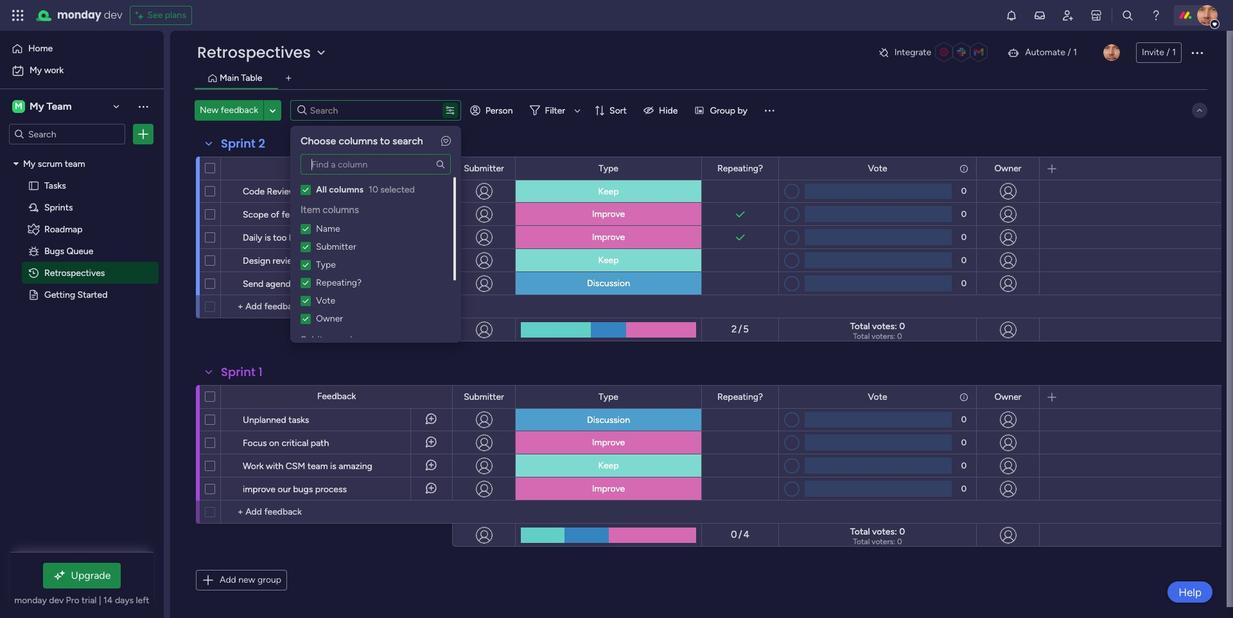 Task type: locate. For each thing, give the bounding box(es) containing it.
review
[[273, 256, 299, 267]]

2 vote field from the top
[[865, 390, 891, 405]]

main table tab list
[[195, 68, 1208, 89]]

retrospectives up "getting started"
[[44, 267, 105, 278]]

|
[[99, 596, 101, 607]]

public board image left getting
[[28, 289, 40, 301]]

2 keep from the top
[[599, 255, 619, 266]]

0 horizontal spatial 1
[[259, 364, 263, 380]]

1 horizontal spatial tasks
[[372, 256, 393, 267]]

sprint inside field
[[221, 136, 256, 152]]

1 horizontal spatial 1
[[1074, 47, 1078, 58]]

2 feedback from the top
[[317, 391, 356, 402]]

improve
[[243, 485, 276, 495]]

0 horizontal spatial retrospectives
[[44, 267, 105, 278]]

public board image
[[28, 179, 40, 191], [28, 289, 40, 301]]

Type field
[[596, 162, 622, 176], [596, 390, 622, 405]]

1 vertical spatial public board image
[[28, 289, 40, 301]]

see plans button
[[130, 6, 192, 25]]

1 horizontal spatial dev
[[104, 8, 122, 22]]

monday
[[57, 8, 101, 22], [14, 596, 47, 607]]

sprint 2
[[221, 136, 265, 152]]

0 / 4
[[731, 530, 750, 541]]

2 vertical spatial keep
[[599, 461, 619, 472]]

search image
[[436, 159, 446, 170]]

2 repeating? field from the top
[[715, 390, 767, 405]]

1 vertical spatial 2
[[732, 324, 737, 336]]

option
[[0, 152, 164, 155]]

/
[[1068, 47, 1072, 58], [1167, 47, 1171, 58], [739, 324, 742, 336], [739, 530, 743, 541]]

feedback up path at the bottom left of the page
[[317, 391, 356, 402]]

1 right 'invite'
[[1173, 47, 1177, 58]]

1 voters: from the top
[[872, 332, 896, 341]]

5
[[744, 324, 749, 336]]

work
[[44, 65, 64, 76]]

0 vertical spatial vote field
[[865, 162, 891, 176]]

2 down the 'new feedback' button at the top of the page
[[259, 136, 265, 152]]

caret down image
[[13, 159, 19, 168]]

sort button
[[589, 100, 635, 121]]

/ right 'invite'
[[1167, 47, 1171, 58]]

columns down all columns
[[323, 204, 359, 216]]

2 vertical spatial type
[[599, 392, 619, 403]]

1 vertical spatial vote field
[[865, 390, 891, 405]]

subitem
[[301, 334, 337, 346]]

collapse image
[[1195, 105, 1205, 116]]

Repeating? field
[[715, 162, 767, 176], [715, 390, 767, 405]]

upgrade
[[71, 570, 111, 582]]

2
[[259, 136, 265, 152], [732, 324, 737, 336]]

1 improve from the top
[[592, 209, 625, 220]]

monday for monday dev pro trial | 14 days left
[[14, 596, 47, 607]]

invite / 1
[[1142, 47, 1177, 58]]

/ right automate
[[1068, 47, 1072, 58]]

roadmap
[[44, 224, 83, 235]]

new
[[239, 575, 255, 586]]

tasks left much at left top
[[372, 256, 393, 267]]

1 vertical spatial repeating? field
[[715, 390, 767, 405]]

sprint up unplanned
[[221, 364, 256, 380]]

None search field
[[301, 154, 451, 175]]

2 vertical spatial vote
[[868, 392, 888, 403]]

0 vertical spatial column information image
[[959, 164, 970, 174]]

vote
[[868, 163, 888, 174], [316, 295, 336, 306], [868, 392, 888, 403]]

1 vertical spatial monday
[[14, 596, 47, 607]]

type
[[599, 163, 619, 174], [316, 259, 336, 270], [599, 392, 619, 403]]

work
[[243, 461, 264, 472]]

bugs queue
[[44, 245, 93, 256]]

team right csm
[[308, 461, 328, 472]]

sprint inside field
[[221, 364, 256, 380]]

1 submitter field from the top
[[461, 162, 508, 176]]

my work option
[[8, 60, 156, 81]]

options image
[[1190, 45, 1205, 60]]

columns right subitem
[[339, 334, 376, 346]]

2 vertical spatial owner
[[995, 392, 1022, 403]]

tab inside main table tab list
[[279, 68, 299, 89]]

0 vertical spatial discussion
[[587, 278, 630, 289]]

1 feedback from the top
[[317, 163, 356, 173]]

voters:
[[872, 332, 896, 341], [872, 538, 896, 547]]

0 vertical spatial monday
[[57, 8, 101, 22]]

1 vertical spatial tasks
[[289, 415, 309, 426]]

my inside "option"
[[30, 65, 42, 76]]

dev
[[104, 8, 122, 22], [49, 596, 64, 607]]

getting
[[44, 289, 75, 300]]

1 public board image from the top
[[28, 179, 40, 191]]

0 vertical spatial dev
[[104, 8, 122, 22]]

hide button
[[639, 100, 686, 121]]

0 vertical spatial votes:
[[873, 321, 897, 332]]

home option
[[8, 39, 156, 59]]

tasks up critical in the left bottom of the page
[[289, 415, 309, 426]]

options image
[[137, 128, 150, 141]]

daily
[[243, 233, 262, 244]]

2 submitter field from the top
[[461, 390, 508, 405]]

of
[[271, 209, 279, 220]]

1 vote field from the top
[[865, 162, 891, 176]]

my right caret down icon
[[23, 158, 35, 169]]

monday marketplace image
[[1090, 9, 1103, 22]]

search everything image
[[1122, 9, 1135, 22]]

feedback for 1
[[317, 391, 356, 402]]

sprint down feedback
[[221, 136, 256, 152]]

columns for all
[[329, 184, 364, 195]]

home link
[[8, 39, 156, 59]]

1 vertical spatial voters:
[[872, 538, 896, 547]]

columns right all
[[329, 184, 364, 195]]

1 horizontal spatial monday
[[57, 8, 101, 22]]

monday left pro
[[14, 596, 47, 607]]

1 inside invite / 1 button
[[1173, 47, 1177, 58]]

columns for choose
[[339, 135, 378, 147]]

1 vertical spatial type field
[[596, 390, 622, 405]]

0 vertical spatial feedback
[[317, 163, 356, 173]]

owner
[[995, 163, 1022, 174], [316, 313, 343, 324], [995, 392, 1022, 403]]

public board image left tasks
[[28, 179, 40, 191]]

angle down image
[[270, 106, 276, 115]]

column information image
[[959, 164, 970, 174], [959, 392, 970, 403]]

/ left 5
[[739, 324, 742, 336]]

1 vertical spatial keep
[[599, 255, 619, 266]]

feedback for 2
[[317, 163, 356, 173]]

1 discussion from the top
[[587, 278, 630, 289]]

1 up unplanned
[[259, 364, 263, 380]]

total
[[851, 321, 871, 332], [854, 332, 870, 341], [851, 527, 871, 538], [854, 538, 870, 547]]

0 vertical spatial sprint
[[221, 136, 256, 152]]

my work
[[30, 65, 64, 76]]

1 vertical spatial dev
[[49, 596, 64, 607]]

pro
[[66, 596, 79, 607]]

0 vertical spatial repeating?
[[718, 163, 763, 174]]

monday up home link
[[57, 8, 101, 22]]

Sprint 1 field
[[218, 364, 266, 381]]

0 vertical spatial submitter
[[464, 163, 504, 174]]

discussion
[[587, 278, 630, 289], [587, 415, 630, 426]]

select product image
[[12, 9, 24, 22]]

sprint for sprint 2
[[221, 136, 256, 152]]

team right the scrum
[[65, 158, 85, 169]]

my left work
[[30, 65, 42, 76]]

0 vertical spatial team
[[65, 158, 85, 169]]

2 sprint from the top
[[221, 364, 256, 380]]

2 inside sprint 2 field
[[259, 136, 265, 152]]

my right workspace image
[[30, 100, 44, 112]]

1 right automate
[[1074, 47, 1078, 58]]

0 vertical spatial keep
[[599, 186, 619, 197]]

1 horizontal spatial 2
[[732, 324, 737, 336]]

/ inside button
[[1167, 47, 1171, 58]]

team inside list box
[[65, 158, 85, 169]]

1 vertical spatial retrospectives
[[44, 267, 105, 278]]

1 vertical spatial my
[[30, 100, 44, 112]]

item
[[301, 204, 320, 216]]

filter button
[[525, 100, 585, 121]]

public board image for tasks
[[28, 179, 40, 191]]

Owner field
[[992, 162, 1025, 176], [992, 390, 1025, 405]]

invite
[[1142, 47, 1165, 58]]

group by
[[710, 105, 748, 116]]

0 vertical spatial 2
[[259, 136, 265, 152]]

0 horizontal spatial team
[[65, 158, 85, 169]]

discussion for unplanned tasks
[[587, 415, 630, 426]]

1 owner field from the top
[[992, 162, 1025, 176]]

my inside workspace selection element
[[30, 100, 44, 112]]

0 vertical spatial repeating? field
[[715, 162, 767, 176]]

vote field for second column information image from the top
[[865, 390, 891, 405]]

send agenda for meetings
[[243, 279, 349, 290]]

name
[[316, 223, 340, 234]]

submitter
[[464, 163, 504, 174], [316, 241, 356, 252], [464, 392, 504, 403]]

design review before deploying tasks is much better
[[243, 256, 453, 267]]

menu image
[[763, 104, 776, 117]]

integrate
[[895, 47, 932, 58]]

is left the amazing on the left of page
[[330, 461, 337, 472]]

tasks
[[44, 180, 66, 191]]

0
[[962, 186, 967, 196], [962, 209, 967, 219], [962, 232, 967, 242], [962, 255, 967, 265], [962, 279, 967, 288], [900, 321, 905, 332], [898, 332, 903, 341], [962, 415, 967, 425], [962, 438, 967, 448], [962, 461, 967, 471], [962, 484, 967, 494], [900, 527, 905, 538], [731, 530, 738, 541], [898, 538, 903, 547]]

0 vertical spatial total votes: 0 total voters: 0
[[851, 321, 905, 341]]

for
[[298, 279, 309, 290]]

0 vertical spatial public board image
[[28, 179, 40, 191]]

2 left 5
[[732, 324, 737, 336]]

1 total votes: 0 total voters: 0 from the top
[[851, 321, 905, 341]]

0 horizontal spatial tasks
[[289, 415, 309, 426]]

1 vertical spatial team
[[308, 461, 328, 472]]

invite / 1 button
[[1137, 42, 1182, 63]]

1 vertical spatial sprint
[[221, 364, 256, 380]]

tasks
[[372, 256, 393, 267], [289, 415, 309, 426]]

before
[[301, 256, 328, 267]]

1 vertical spatial owner field
[[992, 390, 1025, 405]]

2 vertical spatial my
[[23, 158, 35, 169]]

filter
[[545, 105, 566, 116]]

work with csm team is amazing
[[243, 461, 372, 472]]

2 vertical spatial submitter
[[464, 392, 504, 403]]

retrospectives inside list box
[[44, 267, 105, 278]]

my for my work
[[30, 65, 42, 76]]

0 vertical spatial owner field
[[992, 162, 1025, 176]]

dev for monday dev
[[104, 8, 122, 22]]

2 column information image from the top
[[959, 392, 970, 403]]

0 vertical spatial type
[[599, 163, 619, 174]]

columns left to
[[339, 135, 378, 147]]

team
[[47, 100, 72, 112]]

2 type field from the top
[[596, 390, 622, 405]]

0 vertical spatial voters:
[[872, 332, 896, 341]]

/ left the 4
[[739, 530, 743, 541]]

0 vertical spatial my
[[30, 65, 42, 76]]

with
[[266, 461, 284, 472]]

owner for first owner field from the bottom
[[995, 392, 1022, 403]]

is
[[321, 209, 327, 220], [265, 233, 271, 244], [395, 256, 401, 267], [330, 461, 337, 472]]

1 vertical spatial submitter field
[[461, 390, 508, 405]]

1 horizontal spatial retrospectives
[[197, 42, 311, 63]]

1 type field from the top
[[596, 162, 622, 176]]

sprint for sprint 1
[[221, 364, 256, 380]]

1 for automate / 1
[[1074, 47, 1078, 58]]

add
[[220, 575, 236, 586]]

v2 search image
[[298, 103, 307, 118]]

1 vertical spatial vote
[[316, 295, 336, 306]]

1 vertical spatial total votes: 0 total voters: 0
[[851, 527, 905, 547]]

1 sprint from the top
[[221, 136, 256, 152]]

feedback up all columns
[[317, 163, 356, 173]]

james peterson image
[[1198, 5, 1218, 26]]

improve
[[592, 209, 625, 220], [592, 232, 625, 243], [592, 438, 625, 449], [592, 484, 625, 495]]

0 vertical spatial tasks
[[372, 256, 393, 267]]

meetings
[[311, 279, 349, 290]]

workspace selection element
[[12, 99, 74, 114]]

list box
[[0, 150, 164, 479]]

Submitter field
[[461, 162, 508, 176], [461, 390, 508, 405]]

workspace image
[[12, 100, 25, 114]]

focus on critical path
[[243, 438, 329, 449]]

my for my scrum team
[[23, 158, 35, 169]]

2 owner field from the top
[[992, 390, 1025, 405]]

dev left pro
[[49, 596, 64, 607]]

1 vertical spatial feedback
[[317, 391, 356, 402]]

0 horizontal spatial monday
[[14, 596, 47, 607]]

0 vertical spatial vote
[[868, 163, 888, 174]]

repeating?
[[718, 163, 763, 174], [316, 277, 362, 288], [718, 392, 763, 403]]

2 public board image from the top
[[28, 289, 40, 301]]

feedback
[[317, 163, 356, 173], [317, 391, 356, 402]]

all columns
[[316, 184, 364, 195]]

1 vertical spatial column information image
[[959, 392, 970, 403]]

sprint 1
[[221, 364, 263, 380]]

1 vertical spatial discussion
[[587, 415, 630, 426]]

sprint
[[221, 136, 256, 152], [221, 364, 256, 380]]

1 column information image from the top
[[959, 164, 970, 174]]

tab
[[279, 68, 299, 89]]

1 repeating? field from the top
[[715, 162, 767, 176]]

0 horizontal spatial dev
[[49, 596, 64, 607]]

Vote field
[[865, 162, 891, 176], [865, 390, 891, 405]]

0 horizontal spatial 2
[[259, 136, 265, 152]]

1 vertical spatial votes:
[[873, 527, 897, 538]]

0 vertical spatial submitter field
[[461, 162, 508, 176]]

2 horizontal spatial 1
[[1173, 47, 1177, 58]]

group
[[258, 575, 282, 586]]

4 improve from the top
[[592, 484, 625, 495]]

is right y
[[321, 209, 327, 220]]

0 vertical spatial type field
[[596, 162, 622, 176]]

my for my team
[[30, 100, 44, 112]]

choose
[[301, 135, 336, 147]]

0 vertical spatial owner
[[995, 163, 1022, 174]]

much
[[404, 256, 426, 267]]

update feed image
[[1034, 9, 1047, 22]]

retrospectives up table
[[197, 42, 311, 63]]

vote field for second column information image from the bottom
[[865, 162, 891, 176]]

Search in workspace field
[[27, 127, 107, 142]]

Sprint 2 field
[[218, 136, 269, 152]]

my work link
[[8, 60, 156, 81]]

monday for monday dev
[[57, 8, 101, 22]]

dev left see
[[104, 8, 122, 22]]

2 discussion from the top
[[587, 415, 630, 426]]



Task type: describe. For each thing, give the bounding box(es) containing it.
subitem columns
[[301, 334, 376, 346]]

selected
[[381, 184, 415, 195]]

Search field
[[307, 102, 412, 120]]

public board image for getting started
[[28, 289, 40, 301]]

3 improve from the top
[[592, 438, 625, 449]]

help
[[1179, 586, 1202, 599]]

long
[[289, 233, 307, 244]]

critical
[[282, 438, 309, 449]]

queue
[[67, 245, 93, 256]]

too
[[273, 233, 287, 244]]

our
[[278, 485, 291, 495]]

design
[[243, 256, 271, 267]]

table
[[241, 73, 262, 84]]

path
[[311, 438, 329, 449]]

item columns
[[301, 204, 359, 216]]

unplanned tasks
[[243, 415, 309, 426]]

help image
[[1150, 9, 1163, 22]]

improve our bugs process
[[243, 485, 347, 495]]

1 horizontal spatial team
[[308, 461, 328, 472]]

plans
[[165, 10, 186, 21]]

schedule
[[359, 209, 395, 220]]

1 vertical spatial owner
[[316, 313, 343, 324]]

to
[[380, 135, 390, 147]]

my scrum team
[[23, 158, 85, 169]]

0 vertical spatial retrospectives
[[197, 42, 311, 63]]

/ for 0
[[739, 530, 743, 541]]

feedback
[[221, 105, 258, 116]]

see
[[147, 10, 163, 21]]

monday dev pro trial | 14 days left
[[14, 596, 150, 607]]

/ for automate
[[1068, 47, 1072, 58]]

home
[[28, 43, 53, 54]]

workspace options image
[[137, 100, 150, 113]]

notifications image
[[1006, 9, 1018, 22]]

/ for 2
[[739, 324, 742, 336]]

submitter for 2
[[464, 163, 504, 174]]

days
[[115, 596, 134, 607]]

reviews
[[267, 186, 300, 197]]

group by button
[[690, 100, 756, 121]]

1 vertical spatial type
[[316, 259, 336, 270]]

2 voters: from the top
[[872, 538, 896, 547]]

1 vertical spatial repeating?
[[316, 277, 362, 288]]

sort
[[610, 105, 627, 116]]

automate / 1
[[1026, 47, 1078, 58]]

left
[[136, 596, 150, 607]]

code reviews
[[243, 186, 300, 197]]

1 inside "sprint 1" field
[[259, 364, 263, 380]]

Find a column search field
[[301, 154, 451, 175]]

trial
[[82, 596, 97, 607]]

v2 user feedback image
[[441, 135, 451, 147]]

3 keep from the top
[[599, 461, 619, 472]]

1 for invite / 1
[[1173, 47, 1177, 58]]

new feedback
[[200, 105, 258, 116]]

10
[[369, 184, 378, 195]]

submitter field for sprint 2
[[461, 162, 508, 176]]

daily is too long
[[243, 233, 307, 244]]

add new group button
[[196, 571, 287, 591]]

search
[[393, 135, 423, 147]]

retrospectives button
[[195, 42, 332, 63]]

submitter for 1
[[464, 392, 504, 403]]

1 votes: from the top
[[873, 321, 897, 332]]

1 keep from the top
[[599, 186, 619, 197]]

2 improve from the top
[[592, 232, 625, 243]]

on
[[269, 438, 279, 449]]

by
[[738, 105, 748, 116]]

1 vertical spatial submitter
[[316, 241, 356, 252]]

monday dev
[[57, 8, 122, 22]]

owner for 1st owner field
[[995, 163, 1022, 174]]

agenda
[[266, 279, 296, 290]]

integrate button
[[873, 39, 997, 66]]

getting started
[[44, 289, 108, 300]]

new
[[200, 105, 219, 116]]

add view image
[[286, 74, 291, 83]]

bugs
[[293, 485, 313, 495]]

m
[[15, 101, 22, 112]]

deploying
[[330, 256, 370, 267]]

hide
[[659, 105, 678, 116]]

2 votes: from the top
[[873, 527, 897, 538]]

4
[[744, 530, 750, 541]]

14
[[103, 596, 113, 607]]

behind
[[329, 209, 357, 220]]

invite members image
[[1062, 9, 1075, 22]]

feature
[[282, 209, 311, 220]]

focus
[[243, 438, 267, 449]]

is left much at left top
[[395, 256, 401, 267]]

dev for monday dev pro trial | 14 days left
[[49, 596, 64, 607]]

code
[[243, 186, 265, 197]]

search options image
[[445, 105, 455, 116]]

person button
[[465, 100, 521, 121]]

list box containing my scrum team
[[0, 150, 164, 479]]

10 selected
[[369, 184, 415, 195]]

columns for item
[[323, 204, 359, 216]]

main table button
[[217, 71, 266, 85]]

all
[[316, 184, 327, 195]]

my team
[[30, 100, 72, 112]]

unplanned
[[243, 415, 286, 426]]

automate
[[1026, 47, 1066, 58]]

upgrade button
[[43, 564, 121, 589]]

james peterson image
[[1104, 44, 1121, 61]]

help button
[[1168, 582, 1213, 603]]

main table
[[220, 73, 262, 84]]

see plans
[[147, 10, 186, 21]]

is left too
[[265, 233, 271, 244]]

/ for invite
[[1167, 47, 1171, 58]]

2 total votes: 0 total voters: 0 from the top
[[851, 527, 905, 547]]

better
[[428, 256, 453, 267]]

group
[[710, 105, 736, 116]]

submitter field for sprint 1
[[461, 390, 508, 405]]

2 vertical spatial repeating?
[[718, 392, 763, 403]]

add new group
[[220, 575, 282, 586]]

send
[[243, 279, 264, 290]]

arrow down image
[[570, 103, 585, 118]]

scope of feature y is behind schedule
[[243, 209, 395, 220]]

amazing
[[339, 461, 372, 472]]

+ Add feedback text field
[[227, 505, 447, 520]]

discussion for send agenda for meetings
[[587, 278, 630, 289]]

columns for subitem
[[339, 334, 376, 346]]

y
[[313, 209, 319, 220]]



Task type: vqa. For each thing, say whether or not it's contained in the screenshot.
Invite Members Image
yes



